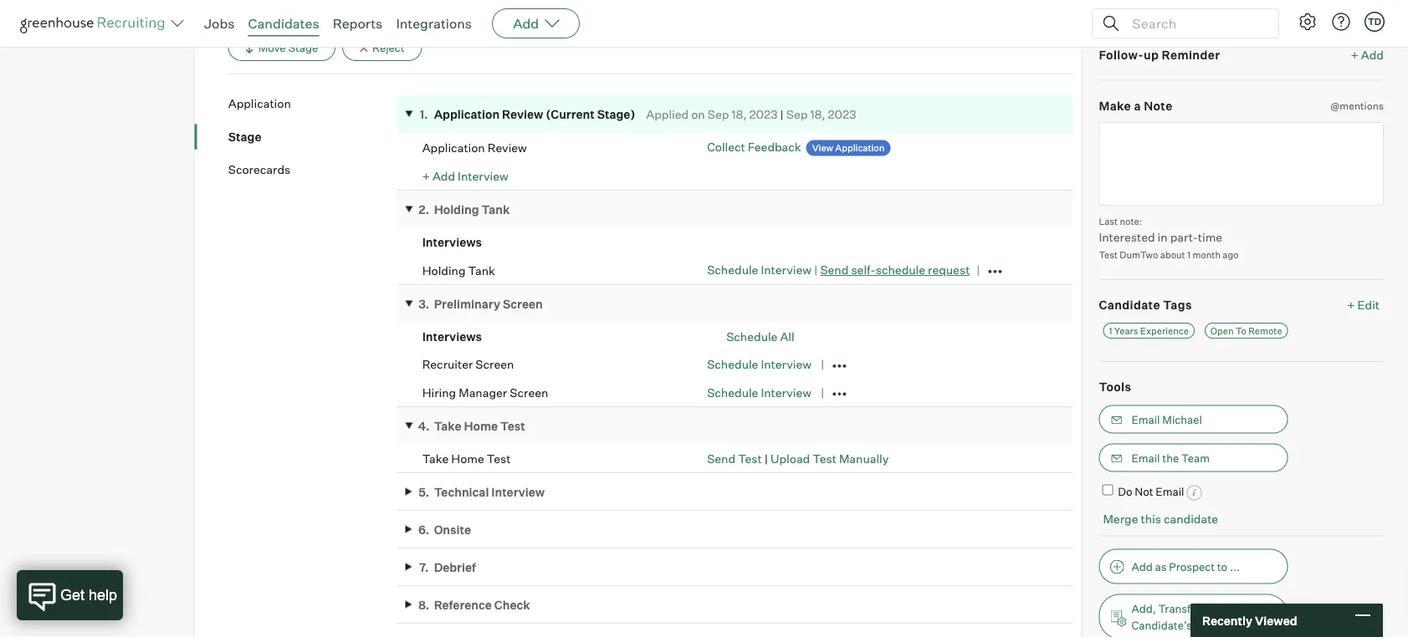 Task type: vqa. For each thing, say whether or not it's contained in the screenshot.
merge this candidate link
yes



Task type: describe. For each thing, give the bounding box(es) containing it.
check
[[495, 598, 530, 613]]

0 vertical spatial review
[[502, 107, 544, 122]]

all
[[781, 329, 795, 344]]

email michael
[[1132, 413, 1203, 427]]

application link
[[228, 96, 397, 112]]

td button
[[1365, 12, 1385, 32]]

up
[[1144, 48, 1160, 62]]

6.
[[419, 523, 430, 537]]

recently
[[1203, 614, 1253, 628]]

remove
[[1217, 602, 1258, 616]]

interested
[[1099, 230, 1156, 245]]

schedule for schedule all link
[[727, 329, 778, 344]]

schedule all
[[727, 329, 795, 344]]

email the team
[[1132, 452, 1210, 465]]

1. application review (current stage)
[[420, 107, 636, 122]]

+ add interview
[[422, 169, 509, 183]]

2.
[[419, 202, 430, 217]]

+ add
[[1352, 48, 1385, 62]]

reject
[[373, 41, 405, 54]]

reminder
[[1162, 48, 1221, 62]]

8.
[[418, 598, 430, 613]]

view
[[813, 142, 834, 154]]

open to remote link
[[1205, 323, 1289, 339]]

application review
[[422, 140, 527, 155]]

integrations
[[396, 15, 472, 32]]

0 horizontal spatial send
[[707, 452, 736, 466]]

scorecards
[[228, 162, 291, 177]]

follow-
[[1099, 48, 1144, 62]]

schedule interview link for holding tank
[[707, 263, 812, 278]]

1 years experience link
[[1104, 323, 1195, 339]]

2 interviews from the top
[[422, 329, 482, 344]]

0 horizontal spatial 1
[[1110, 325, 1113, 337]]

merge this candidate link
[[1104, 512, 1219, 526]]

preliminary
[[434, 297, 501, 312]]

reject button
[[342, 34, 422, 61]]

email for email the team
[[1132, 452, 1161, 465]]

1 interviews from the top
[[422, 235, 482, 250]]

candidates link
[[248, 15, 319, 32]]

take home test
[[422, 452, 511, 466]]

add,
[[1132, 602, 1157, 616]]

note:
[[1120, 216, 1143, 227]]

candidate's
[[1132, 619, 1193, 632]]

send test link
[[707, 452, 762, 466]]

ago
[[1223, 249, 1239, 260]]

2 2023 from the left
[[828, 107, 857, 122]]

schedule interview for recruiter screen
[[707, 358, 812, 372]]

1 18, from the left
[[732, 107, 747, 122]]

0 vertical spatial tank
[[482, 202, 510, 217]]

add, transfer or remove candidate's jobs
[[1132, 602, 1258, 632]]

jobs inside add, transfer or remove candidate's jobs
[[1195, 619, 1220, 632]]

tools
[[1099, 380, 1132, 395]]

manually
[[840, 452, 889, 466]]

technical
[[434, 485, 489, 500]]

in
[[1158, 230, 1168, 245]]

2. holding tank
[[419, 202, 510, 217]]

test up 5. technical interview
[[487, 452, 511, 466]]

test right upload
[[813, 452, 837, 466]]

4. take home test
[[418, 419, 526, 434]]

3.
[[419, 297, 429, 312]]

1 years experience
[[1110, 325, 1189, 337]]

request
[[928, 263, 970, 278]]

recruiter screen
[[422, 358, 514, 372]]

add as prospect to ...
[[1132, 560, 1241, 574]]

candidate
[[1099, 298, 1161, 313]]

recruiter
[[422, 358, 473, 372]]

6. onsite
[[419, 523, 471, 537]]

+ for + edit
[[1348, 298, 1356, 313]]

1 vertical spatial holding
[[422, 263, 466, 278]]

| for send
[[815, 263, 818, 278]]

candidates
[[248, 15, 319, 32]]

greenhouse recruiting image
[[20, 13, 171, 33]]

a
[[1135, 98, 1142, 113]]

schedule all link
[[727, 329, 795, 344]]

email michael button
[[1099, 406, 1289, 434]]

2 vertical spatial email
[[1156, 485, 1185, 499]]

configure image
[[1298, 12, 1318, 32]]

3. preliminary screen
[[419, 297, 543, 312]]

screen for preliminary
[[503, 297, 543, 312]]

1 inside last note: interested in part-time test dumtwo               about 1 month               ago
[[1188, 249, 1191, 260]]

move stage button
[[228, 34, 336, 61]]

feedback
[[748, 140, 802, 155]]

note
[[1144, 98, 1173, 113]]

add, transfer or remove candidate's jobs button
[[1099, 595, 1289, 638]]

transfer
[[1159, 602, 1202, 616]]

schedule interview link for recruiter screen
[[707, 358, 812, 372]]

1 vertical spatial stage
[[228, 129, 262, 144]]

do not email
[[1119, 485, 1185, 499]]

@mentions link
[[1331, 98, 1385, 114]]

team
[[1182, 452, 1210, 465]]

1 vertical spatial home
[[451, 452, 484, 466]]

add as prospect to ... button
[[1099, 549, 1289, 585]]

debrief
[[434, 560, 476, 575]]

last note: interested in part-time test dumtwo               about 1 month               ago
[[1099, 216, 1239, 260]]

self-
[[852, 263, 876, 278]]

schedule up schedule all link
[[707, 263, 759, 278]]

edit
[[1358, 298, 1380, 313]]

merge this candidate
[[1104, 512, 1219, 526]]

1 sep from the left
[[708, 107, 729, 122]]

1 vertical spatial review
[[488, 140, 527, 155]]



Task type: locate. For each thing, give the bounding box(es) containing it.
2 sep from the left
[[787, 107, 808, 122]]

michael
[[1163, 413, 1203, 427]]

upload
[[771, 452, 811, 466]]

review left "(current"
[[502, 107, 544, 122]]

take right 4.
[[434, 419, 462, 434]]

view application
[[813, 142, 885, 154]]

email for email michael
[[1132, 413, 1161, 427]]

2023 up view application
[[828, 107, 857, 122]]

tank down + add interview
[[482, 202, 510, 217]]

| for upload
[[765, 452, 769, 466]]

schedule interview | send self-schedule request
[[707, 263, 970, 278]]

experience
[[1141, 325, 1189, 337]]

stage up scorecards
[[228, 129, 262, 144]]

0 horizontal spatial 2023
[[750, 107, 778, 122]]

1 vertical spatial send
[[707, 452, 736, 466]]

1 vertical spatial jobs
[[1195, 619, 1220, 632]]

1 vertical spatial tank
[[468, 263, 495, 278]]

0 horizontal spatial jobs
[[204, 15, 235, 32]]

| left self-
[[815, 263, 818, 278]]

holding up 3.
[[422, 263, 466, 278]]

2 horizontal spatial |
[[815, 263, 818, 278]]

tank up 3. preliminary screen
[[468, 263, 495, 278]]

stage inside button
[[288, 41, 318, 54]]

tags
[[1164, 298, 1193, 313]]

merge
[[1104, 512, 1139, 526]]

make a note
[[1099, 98, 1173, 113]]

0 vertical spatial jobs
[[204, 15, 235, 32]]

upload test manually link
[[771, 452, 889, 466]]

application right view
[[836, 142, 885, 154]]

1.
[[420, 107, 428, 122]]

4.
[[418, 419, 430, 434]]

1 vertical spatial email
[[1132, 452, 1161, 465]]

interviews up the recruiter
[[422, 329, 482, 344]]

email inside email the team button
[[1132, 452, 1161, 465]]

on
[[692, 107, 705, 122]]

this
[[1141, 512, 1162, 526]]

send
[[821, 263, 849, 278], [707, 452, 736, 466]]

hiring
[[422, 386, 456, 400]]

1 horizontal spatial sep
[[787, 107, 808, 122]]

open to remote
[[1211, 325, 1283, 337]]

home
[[464, 419, 498, 434], [451, 452, 484, 466]]

candidate tags
[[1099, 298, 1193, 313]]

Do Not Email checkbox
[[1103, 485, 1114, 496]]

add
[[513, 15, 539, 32], [1362, 48, 1385, 62], [433, 169, 455, 183], [1132, 560, 1153, 574]]

1 right the about
[[1188, 249, 1191, 260]]

send left upload
[[707, 452, 736, 466]]

+ for + add interview
[[422, 169, 430, 183]]

stage link
[[228, 129, 397, 145]]

1 vertical spatial interviews
[[422, 329, 482, 344]]

stage
[[288, 41, 318, 54], [228, 129, 262, 144]]

time
[[1199, 230, 1223, 245]]

0 vertical spatial home
[[464, 419, 498, 434]]

stage down candidates
[[288, 41, 318, 54]]

1 vertical spatial screen
[[476, 358, 514, 372]]

0 horizontal spatial |
[[765, 452, 769, 466]]

holding
[[434, 202, 479, 217], [422, 263, 466, 278]]

reports
[[333, 15, 383, 32]]

0 vertical spatial stage
[[288, 41, 318, 54]]

1 vertical spatial take
[[422, 452, 449, 466]]

0 vertical spatial email
[[1132, 413, 1161, 427]]

schedule interview link
[[707, 263, 812, 278], [707, 358, 812, 372], [707, 386, 812, 400]]

test down hiring manager screen
[[501, 419, 526, 434]]

part-
[[1171, 230, 1199, 245]]

email left the
[[1132, 452, 1161, 465]]

| up 'feedback'
[[781, 107, 784, 122]]

schedule for the schedule interview link for hiring manager screen
[[707, 386, 759, 400]]

last
[[1099, 216, 1118, 227]]

test left upload
[[738, 452, 762, 466]]

sep
[[708, 107, 729, 122], [787, 107, 808, 122]]

schedule interview for hiring manager screen
[[707, 386, 812, 400]]

as
[[1156, 560, 1167, 574]]

schedule
[[876, 263, 926, 278]]

add button
[[492, 8, 580, 39]]

viewed
[[1256, 614, 1298, 628]]

follow-up reminder
[[1099, 48, 1221, 62]]

schedule down schedule all link
[[707, 386, 759, 400]]

interviews up holding tank
[[422, 235, 482, 250]]

0 vertical spatial +
[[1352, 48, 1359, 62]]

3 schedule interview link from the top
[[707, 386, 812, 400]]

applied on  sep 18, 2023 | sep 18, 2023
[[647, 107, 857, 122]]

email left michael
[[1132, 413, 1161, 427]]

reference
[[434, 598, 492, 613]]

td
[[1369, 16, 1382, 27]]

screen up hiring manager screen
[[476, 358, 514, 372]]

schedule left the all
[[727, 329, 778, 344]]

1 vertical spatial 1
[[1110, 325, 1113, 337]]

send self-schedule request link
[[821, 263, 970, 278]]

18, up "collect"
[[732, 107, 747, 122]]

1 schedule interview link from the top
[[707, 263, 812, 278]]

Search text field
[[1128, 11, 1264, 36]]

move
[[258, 41, 286, 54]]

0 vertical spatial take
[[434, 419, 462, 434]]

send test | upload test manually
[[707, 452, 889, 466]]

0 vertical spatial |
[[781, 107, 784, 122]]

2 vertical spatial |
[[765, 452, 769, 466]]

0 horizontal spatial stage
[[228, 129, 262, 144]]

...
[[1231, 560, 1241, 574]]

home down 4. take home test
[[451, 452, 484, 466]]

review down the 1. application review (current stage)
[[488, 140, 527, 155]]

not
[[1135, 485, 1154, 499]]

interview
[[458, 169, 509, 183], [761, 263, 812, 278], [761, 358, 812, 372], [761, 386, 812, 400], [492, 485, 545, 500]]

prospect
[[1170, 560, 1215, 574]]

remote
[[1249, 325, 1283, 337]]

1 left the years
[[1110, 325, 1113, 337]]

2 18, from the left
[[811, 107, 826, 122]]

@mentions
[[1331, 99, 1385, 112]]

0 vertical spatial schedule interview link
[[707, 263, 812, 278]]

5. technical interview
[[419, 485, 545, 500]]

email
[[1132, 413, 1161, 427], [1132, 452, 1161, 465], [1156, 485, 1185, 499]]

0 vertical spatial send
[[821, 263, 849, 278]]

take down 4.
[[422, 452, 449, 466]]

7. debrief
[[419, 560, 476, 575]]

1 horizontal spatial |
[[781, 107, 784, 122]]

send left self-
[[821, 263, 849, 278]]

2 vertical spatial screen
[[510, 386, 549, 400]]

tank
[[482, 202, 510, 217], [468, 263, 495, 278]]

onsite
[[434, 523, 471, 537]]

1 horizontal spatial 2023
[[828, 107, 857, 122]]

screen for manager
[[510, 386, 549, 400]]

jobs link
[[204, 15, 235, 32]]

test down interested
[[1099, 249, 1118, 260]]

2 schedule interview from the top
[[707, 386, 812, 400]]

years
[[1115, 325, 1139, 337]]

0 vertical spatial 1
[[1188, 249, 1191, 260]]

about
[[1161, 249, 1186, 260]]

holding right 2. at the top of the page
[[434, 202, 479, 217]]

application up + add interview
[[422, 140, 485, 155]]

make
[[1099, 98, 1132, 113]]

application up the application review
[[434, 107, 500, 122]]

1
[[1188, 249, 1191, 260], [1110, 325, 1113, 337]]

add inside popup button
[[513, 15, 539, 32]]

1 horizontal spatial 1
[[1188, 249, 1191, 260]]

collect feedback
[[707, 140, 802, 155]]

2 vertical spatial schedule interview link
[[707, 386, 812, 400]]

sep up 'feedback'
[[787, 107, 808, 122]]

manager
[[459, 386, 507, 400]]

screen right preliminary
[[503, 297, 543, 312]]

integrations link
[[396, 15, 472, 32]]

home down manager
[[464, 419, 498, 434]]

0 horizontal spatial 18,
[[732, 107, 747, 122]]

candidate
[[1164, 512, 1219, 526]]

email right not
[[1156, 485, 1185, 499]]

add inside button
[[1132, 560, 1153, 574]]

0 horizontal spatial sep
[[708, 107, 729, 122]]

jobs down 'or'
[[1195, 619, 1220, 632]]

| left upload
[[765, 452, 769, 466]]

application down move
[[228, 96, 291, 111]]

collect
[[707, 140, 746, 155]]

2023 up collect feedback link
[[750, 107, 778, 122]]

to
[[1236, 325, 1247, 337]]

1 vertical spatial +
[[422, 169, 430, 183]]

screen right manager
[[510, 386, 549, 400]]

view application link
[[807, 140, 891, 156]]

schedule
[[707, 263, 759, 278], [727, 329, 778, 344], [707, 358, 759, 372], [707, 386, 759, 400]]

1 horizontal spatial stage
[[288, 41, 318, 54]]

1 vertical spatial |
[[815, 263, 818, 278]]

2 vertical spatial +
[[1348, 298, 1356, 313]]

collect feedback link
[[707, 140, 802, 155]]

18, up view
[[811, 107, 826, 122]]

+ add link
[[1352, 47, 1385, 63]]

test inside last note: interested in part-time test dumtwo               about 1 month               ago
[[1099, 249, 1118, 260]]

schedule for the schedule interview link associated with recruiter screen
[[707, 358, 759, 372]]

jobs left candidates "link"
[[204, 15, 235, 32]]

+ for + add
[[1352, 48, 1359, 62]]

1 horizontal spatial jobs
[[1195, 619, 1220, 632]]

email inside email michael button
[[1132, 413, 1161, 427]]

None text field
[[1099, 122, 1385, 206]]

+ edit link
[[1344, 294, 1385, 317]]

(current
[[546, 107, 595, 122]]

1 vertical spatial schedule interview link
[[707, 358, 812, 372]]

schedule down schedule all
[[707, 358, 759, 372]]

1 horizontal spatial 18,
[[811, 107, 826, 122]]

1 vertical spatial schedule interview
[[707, 386, 812, 400]]

0 vertical spatial screen
[[503, 297, 543, 312]]

0 vertical spatial holding
[[434, 202, 479, 217]]

1 2023 from the left
[[750, 107, 778, 122]]

2 schedule interview link from the top
[[707, 358, 812, 372]]

sep right "on"
[[708, 107, 729, 122]]

0 vertical spatial interviews
[[422, 235, 482, 250]]

schedule interview link for hiring manager screen
[[707, 386, 812, 400]]

1 schedule interview from the top
[[707, 358, 812, 372]]

1 horizontal spatial send
[[821, 263, 849, 278]]

0 vertical spatial schedule interview
[[707, 358, 812, 372]]

reports link
[[333, 15, 383, 32]]



